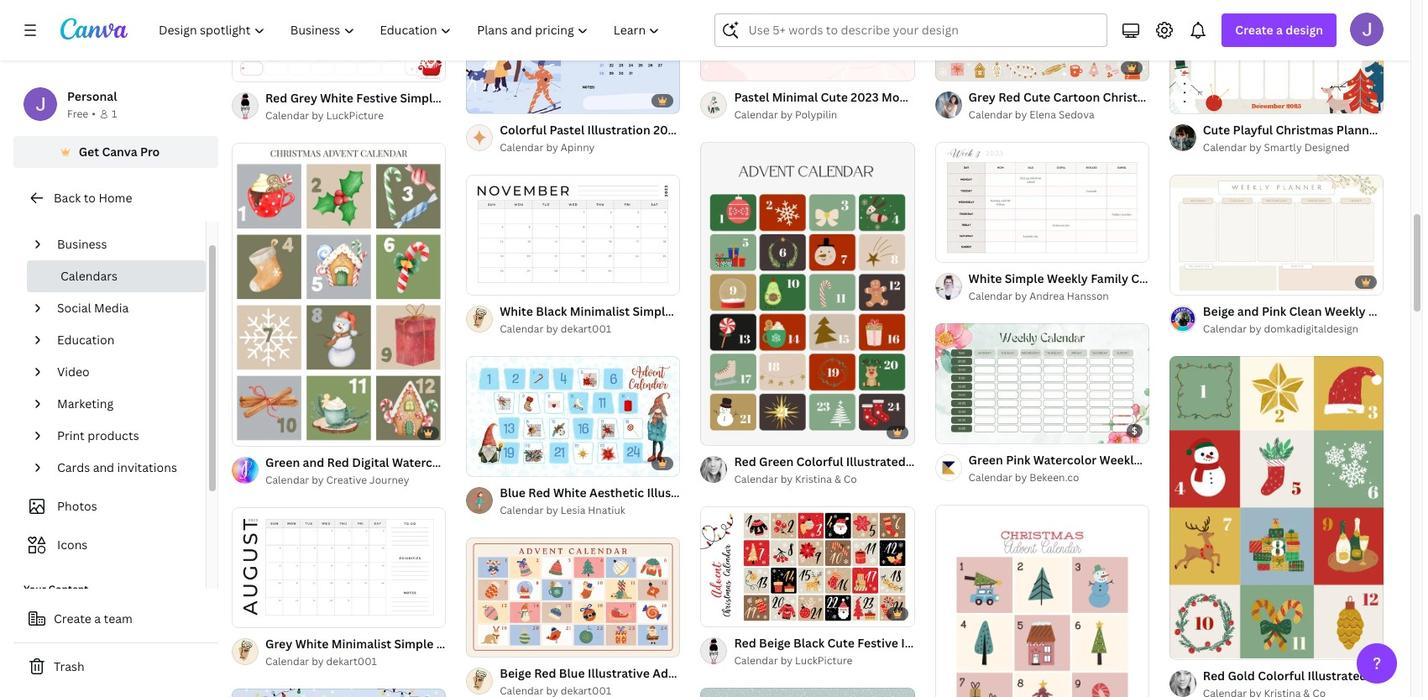 Task type: vqa. For each thing, say whether or not it's contained in the screenshot.
We'd
no



Task type: describe. For each thing, give the bounding box(es) containing it.
clean
[[1290, 303, 1322, 319]]

digital
[[352, 454, 389, 470]]

by inside blue red white aesthetic illustrated advent calendar calendar by lesia hnatiuk
[[546, 503, 558, 517]]

1 of 2 link for green and red digital watercolor christmas calendar
[[232, 143, 446, 446]]

red inside red gold colorful illustrated christmas link
[[1203, 667, 1225, 683]]

1 of 2 for grey white minimalist simple august 2023 monthly calendar
[[244, 607, 267, 620]]

red gold colorful illustrated christmas advent calendar image
[[1170, 356, 1384, 659]]

marketing link
[[50, 388, 196, 420]]

1 for colorful pastel  illustration 2024 calendar "image"
[[478, 93, 483, 106]]

polypilin
[[795, 108, 838, 122]]

calendar by apinny link
[[500, 139, 681, 156]]

photos link
[[24, 490, 196, 522]]

weekly inside green pink watercolor weekly planner calendar calendar by bekeen.co
[[1100, 452, 1141, 468]]

top level navigation element
[[148, 13, 675, 47]]

products
[[88, 427, 139, 443]]

media
[[94, 300, 129, 316]]

1 of 2 for red gold colorful illustrated christmas
[[1181, 639, 1205, 651]]

calendar by andrea hansson link
[[969, 288, 1150, 305]]

by inside cute playful christmas planner weekly calendar by smartly designed
[[1250, 140, 1262, 154]]

calendar by elena sedova
[[969, 108, 1095, 122]]

cards and invitations link
[[50, 452, 196, 484]]

print products link
[[50, 420, 196, 452]]

by inside beige and pink clean weekly plan calen calendar by domkadigitaldesign
[[1250, 321, 1262, 336]]

cute inside pastel minimal cute 2023 monthly calendar calendar by polypilin
[[821, 89, 848, 105]]

Search search field
[[749, 14, 1097, 46]]

by inside green pink watercolor weekly planner calendar calendar by bekeen.co
[[1015, 471, 1027, 485]]

cards
[[57, 459, 90, 475]]

colorful inside 'colorful pastel  illustration 2024 calendar calendar by apinny'
[[500, 122, 547, 137]]

blue red white aesthetic illustrated advent calendar calendar by lesia hnatiuk
[[500, 484, 805, 517]]

calendar inside cute playful christmas planner weekly calendar by smartly designed
[[1203, 140, 1247, 154]]

beige and pink clean weekly plan calen link
[[1203, 302, 1423, 320]]

1 for green and red digital watercolor christmas calendar image
[[244, 426, 248, 438]]

of for the red gold colorful illustrated christmas advent calendar image
[[1189, 639, 1198, 651]]

beige and pink clean weekly plan calendar image
[[1170, 174, 1384, 295]]

2 for green and red digital watercolor christmas calendar
[[262, 426, 267, 438]]

1 for the red gold colorful illustrated christmas advent calendar image
[[1181, 639, 1186, 651]]

luckpicture for left the calendar by luckpicture link
[[326, 108, 384, 123]]

back
[[54, 190, 81, 206]]

calen
[[1397, 303, 1423, 319]]

design
[[1286, 22, 1324, 38]]

watercolor inside the green and red digital watercolor christmas calendar calendar by creative journey
[[392, 454, 456, 470]]

calendar by kristina & co link
[[734, 472, 915, 488]]

social media
[[57, 300, 129, 316]]

calendars
[[60, 268, 118, 284]]

bekeen.co
[[1030, 471, 1080, 485]]

white inside grey white minimalist simple august 2023 monthly calendar calendar by dekart001
[[295, 636, 329, 652]]

cute playful christmas planner weekly calendar image
[[1170, 0, 1384, 113]]

calendar by polypilin link
[[734, 107, 915, 124]]

1 for "cute playful christmas planner weekly calendar" image
[[1181, 93, 1186, 106]]

1 of 12
[[478, 93, 507, 106]]

2 for grey white minimalist simple august 2023 monthly calendar
[[262, 607, 267, 620]]

1 of 12 link
[[466, 0, 681, 113]]

green and red digital watercolor christmas calendar link
[[265, 453, 571, 472]]

green inside red green colorful illustrated christmas advent calendar calendar by kristina & co
[[759, 454, 794, 470]]

1 horizontal spatial calendar by luckpicture link
[[734, 653, 915, 670]]

icons link
[[24, 529, 196, 561]]

2023 inside grey white minimalist simple august 2023 monthly calendar calendar by dekart001
[[479, 636, 507, 652]]

and for cards
[[93, 459, 114, 475]]

video
[[57, 364, 90, 380]]

pro
[[140, 144, 160, 160]]

white simple weekly family calendar link
[[969, 270, 1183, 288]]

green and red digital watercolor christmas calendar image
[[232, 143, 446, 446]]

luckpicture for rightmost the calendar by luckpicture link
[[795, 654, 853, 668]]

red inside blue red white aesthetic illustrated advent calendar calendar by lesia hnatiuk
[[529, 484, 551, 500]]

create for create a design
[[1236, 22, 1274, 38]]

2 for red gold colorful illustrated christmas
[[1200, 639, 1205, 651]]

apinny
[[561, 140, 595, 154]]

plan
[[1369, 303, 1394, 319]]

hansson
[[1067, 289, 1109, 303]]

and for green
[[303, 454, 324, 470]]

christmas inside the green and red digital watercolor christmas calendar calendar by creative journey
[[458, 454, 516, 470]]

green pink watercolor weekly planner calendar calendar by bekeen.co
[[969, 452, 1243, 485]]

beige
[[1203, 303, 1235, 319]]

monthly inside pastel minimal cute 2023 monthly calendar calendar by polypilin
[[882, 89, 930, 105]]

red beige black cute festive illustrated advent christmas calendar image
[[701, 507, 915, 627]]

monthly inside grey white minimalist simple august 2023 monthly calendar calendar by dekart001
[[510, 636, 558, 652]]

marketing
[[57, 396, 113, 412]]

video link
[[50, 356, 196, 388]]

colorful pastel  illustration 2024 calendar image
[[466, 0, 681, 113]]

1 of 2 for green and red digital watercolor christmas calendar
[[244, 426, 267, 438]]

journey
[[370, 473, 409, 487]]

playful
[[1233, 122, 1273, 137]]

business link
[[50, 228, 196, 260]]

kristina
[[795, 472, 832, 487]]

$
[[1132, 424, 1138, 437]]

calendar by creative journey link
[[265, 472, 446, 489]]

aesthetic
[[590, 484, 644, 500]]

green and red digital watercolor christmas calendar calendar by creative journey
[[265, 454, 571, 487]]

illustrated for red green colorful illustrated christmas advent calendar calendar by kristina & co
[[846, 454, 906, 470]]

photos
[[57, 498, 97, 514]]

creative
[[326, 473, 367, 487]]

red gold colorful illustrated christmas link
[[1203, 667, 1423, 685]]

free •
[[67, 107, 96, 121]]

cute playful christmas planner weekly link
[[1203, 121, 1423, 139]]

calendar inside beige and pink clean weekly plan calen calendar by domkadigitaldesign
[[1203, 321, 1247, 336]]

christmas inside cute playful christmas planner weekly calendar by smartly designed
[[1276, 122, 1334, 137]]

red grey white festive simple illustrated christmas holiday decor december 2023 monthly calendar image
[[232, 0, 446, 82]]

12
[[497, 93, 507, 106]]

13
[[731, 61, 741, 73]]

calendar by smartly designed link
[[1203, 139, 1384, 156]]

white inside white simple weekly family calendar calendar by andrea hansson
[[969, 271, 1002, 287]]

social
[[57, 300, 91, 316]]

pastel minimal cute 2023 monthly calendar link
[[734, 89, 985, 107]]

invitations
[[117, 459, 177, 475]]

andrea
[[1030, 289, 1065, 303]]

grey red cute cartoon christmas printable weekly planner calendar image
[[935, 0, 1150, 81]]

create a team button
[[13, 602, 218, 636]]

to
[[84, 190, 96, 206]]

1 for grey white minimalist simple august 2023 monthly calendar "image"
[[244, 607, 248, 620]]

1 horizontal spatial dekart001
[[561, 321, 611, 336]]

by inside pastel minimal cute 2023 monthly calendar calendar by polypilin
[[781, 108, 793, 122]]

a for team
[[94, 611, 101, 626]]

canva
[[102, 144, 137, 160]]

of for pastel minimal cute 2023 monthly calendar image
[[720, 61, 729, 73]]

1 of 2 link for grey white minimalist simple august 2023 monthly calendar
[[232, 507, 446, 628]]

beige and pink clean weekly plan calen calendar by domkadigitaldesign
[[1203, 303, 1423, 336]]

white simple weekly family calendar calendar by andrea hansson
[[969, 271, 1183, 303]]

education
[[57, 332, 114, 348]]

colorful for red green colorful illustrated christmas advent calendar calendar by kristina & co
[[797, 454, 844, 470]]

by inside red green colorful illustrated christmas advent calendar calendar by kristina & co
[[781, 472, 793, 487]]

back to home link
[[13, 181, 218, 215]]

print products
[[57, 427, 139, 443]]

1 for white black minimalist simple november 2023 monthly calendar image
[[478, 274, 483, 287]]

of for white black minimalist simple november 2023 monthly calendar image
[[485, 274, 494, 287]]

elena
[[1030, 108, 1056, 122]]

colorful fun illustrative christmas advent calendar image
[[935, 505, 1150, 697]]

dekart001 inside grey white minimalist simple august 2023 monthly calendar calendar by dekart001
[[326, 654, 377, 668]]

blue red green illustrative december 2022 christmas calendar image
[[232, 688, 446, 697]]



Task type: locate. For each thing, give the bounding box(es) containing it.
1 vertical spatial cute
[[1203, 122, 1230, 137]]

minimalist
[[331, 636, 391, 652]]

of inside 1 of 12 link
[[485, 93, 494, 106]]

white simple weekly family calendar image
[[935, 142, 1150, 263]]

0 horizontal spatial calendar by luckpicture
[[265, 108, 384, 123]]

free
[[67, 107, 88, 121]]

of for colorful pastel  illustration 2024 calendar "image"
[[485, 93, 494, 106]]

domkadigitaldesign
[[1264, 321, 1359, 336]]

red inside red green colorful illustrated christmas advent calendar calendar by kristina & co
[[734, 454, 756, 470]]

1 vertical spatial a
[[94, 611, 101, 626]]

0 horizontal spatial luckpicture
[[326, 108, 384, 123]]

red right blue
[[529, 484, 551, 500]]

2023 inside pastel minimal cute 2023 monthly calendar calendar by polypilin
[[851, 89, 879, 105]]

1 horizontal spatial cute
[[1203, 122, 1230, 137]]

0 horizontal spatial a
[[94, 611, 101, 626]]

a inside dropdown button
[[1277, 22, 1283, 38]]

red up calendar by kristina & co link
[[734, 454, 756, 470]]

christmas
[[1276, 122, 1334, 137], [909, 454, 967, 470], [458, 454, 516, 470], [1370, 667, 1423, 683]]

white
[[969, 271, 1002, 287], [553, 484, 587, 500], [295, 636, 329, 652]]

create a team
[[54, 611, 133, 626]]

1 vertical spatial calendar by luckpicture link
[[734, 653, 915, 670]]

illustrated inside red green colorful illustrated christmas advent calendar calendar by kristina & co
[[846, 454, 906, 470]]

beige red blue illustrative advent calendar christmas daily planner image
[[466, 537, 681, 657]]

sedova
[[1059, 108, 1095, 122]]

1 horizontal spatial and
[[303, 454, 324, 470]]

1 horizontal spatial colorful
[[797, 454, 844, 470]]

cute playful christmas planner weekly calendar by smartly designed
[[1203, 122, 1423, 154]]

colorful pastel  illustration 2024 calendar link
[[500, 121, 736, 139]]

pink inside beige and pink clean weekly plan calen calendar by domkadigitaldesign
[[1262, 303, 1287, 319]]

planner
[[1337, 122, 1381, 137], [1144, 452, 1188, 468]]

calendar by lesia hnatiuk link
[[500, 502, 681, 519]]

1 of 2 link for red gold colorful illustrated christmas
[[1170, 356, 1384, 659]]

0 vertical spatial calendar by dekart001 link
[[500, 320, 681, 337]]

0 horizontal spatial watercolor
[[392, 454, 456, 470]]

0 horizontal spatial create
[[54, 611, 91, 626]]

monthly down search search field
[[882, 89, 930, 105]]

0 vertical spatial calendar by luckpicture
[[265, 108, 384, 123]]

by inside grey white minimalist simple august 2023 monthly calendar calendar by dekart001
[[312, 654, 324, 668]]

create
[[1236, 22, 1274, 38], [54, 611, 91, 626]]

0 horizontal spatial simple
[[394, 636, 434, 652]]

1 horizontal spatial a
[[1277, 22, 1283, 38]]

1 horizontal spatial simple
[[1005, 271, 1044, 287]]

0 horizontal spatial 2023
[[479, 636, 507, 652]]

cute left 'playful'
[[1203, 122, 1230, 137]]

2 vertical spatial illustrated
[[1308, 667, 1368, 683]]

0 horizontal spatial advent
[[709, 484, 751, 500]]

calendar by dekart001 link for white black minimalist simple november 2023 monthly calendar image
[[500, 320, 681, 337]]

red left gold
[[1203, 667, 1225, 683]]

1 horizontal spatial monthly
[[882, 89, 930, 105]]

social media link
[[50, 292, 196, 324]]

content
[[48, 582, 88, 596]]

2 vertical spatial colorful
[[1258, 667, 1305, 683]]

2 horizontal spatial white
[[969, 271, 1002, 287]]

by
[[781, 108, 793, 122], [1015, 108, 1027, 122], [312, 108, 324, 123], [546, 140, 558, 154], [1250, 140, 1262, 154], [1015, 289, 1027, 303], [546, 321, 558, 336], [1250, 321, 1262, 336], [1015, 471, 1027, 485], [781, 472, 793, 487], [312, 473, 324, 487], [546, 503, 558, 517], [781, 654, 793, 668], [312, 654, 324, 668]]

1 horizontal spatial pastel
[[734, 89, 769, 105]]

calendar inside 'link'
[[969, 108, 1013, 122]]

1 vertical spatial advent
[[709, 484, 751, 500]]

calendar by luckpicture for left the calendar by luckpicture link
[[265, 108, 384, 123]]

simple inside grey white minimalist simple august 2023 monthly calendar calendar by dekart001
[[394, 636, 434, 652]]

simple up the andrea on the right
[[1005, 271, 1044, 287]]

of inside 1 of 13 link
[[720, 61, 729, 73]]

illustrated
[[846, 454, 906, 470], [647, 484, 707, 500], [1308, 667, 1368, 683]]

0 vertical spatial a
[[1277, 22, 1283, 38]]

0 vertical spatial colorful
[[500, 122, 547, 137]]

1 horizontal spatial luckpicture
[[795, 654, 853, 668]]

white black minimalist simple november 2023 monthly calendar image
[[466, 174, 681, 295]]

0 horizontal spatial cute
[[821, 89, 848, 105]]

green
[[969, 452, 1003, 468], [759, 454, 794, 470], [265, 454, 300, 470]]

red green colorful illustrated christmas advent calendar calendar by kristina & co
[[734, 454, 1066, 487]]

blue red white aesthetic illustrated advent calendar image
[[466, 356, 681, 476]]

advent for illustrated
[[709, 484, 751, 500]]

white right grey
[[295, 636, 329, 652]]

red green colorful illustrated christmas advent calendar link
[[734, 453, 1066, 472]]

2023 right the august
[[479, 636, 507, 652]]

advent inside red green colorful illustrated christmas advent calendar calendar by kristina & co
[[970, 454, 1011, 470]]

0 vertical spatial advent
[[970, 454, 1011, 470]]

green pink watercolor weekly planner calendar image
[[935, 323, 1150, 444]]

white up lesia
[[553, 484, 587, 500]]

pink inside green pink watercolor weekly planner calendar calendar by bekeen.co
[[1006, 452, 1031, 468]]

green for green pink watercolor weekly planner calendar
[[969, 452, 1003, 468]]

2 horizontal spatial illustrated
[[1308, 667, 1368, 683]]

red green colorful illustrated christmas advent calendar image
[[701, 142, 915, 445]]

1 of 13
[[712, 61, 741, 73]]

luckpicture up pastel blue cute illustration christmas tree decoration advent calendar image
[[795, 654, 853, 668]]

colorful down 12
[[500, 122, 547, 137]]

1 vertical spatial create
[[54, 611, 91, 626]]

2 horizontal spatial green
[[969, 452, 1003, 468]]

0 horizontal spatial planner
[[1144, 452, 1188, 468]]

a left team
[[94, 611, 101, 626]]

family
[[1091, 271, 1129, 287]]

pastel blue cute illustration christmas tree decoration advent calendar image
[[701, 688, 915, 697]]

&
[[835, 472, 841, 487]]

get canva pro button
[[13, 136, 218, 168]]

and for beige
[[1238, 303, 1259, 319]]

red inside the green and red digital watercolor christmas calendar calendar by creative journey
[[327, 454, 349, 470]]

education link
[[50, 324, 196, 356]]

by inside 'colorful pastel  illustration 2024 calendar calendar by apinny'
[[546, 140, 558, 154]]

colorful
[[500, 122, 547, 137], [797, 454, 844, 470], [1258, 667, 1305, 683]]

0 vertical spatial dekart001
[[561, 321, 611, 336]]

green inside green pink watercolor weekly planner calendar calendar by bekeen.co
[[969, 452, 1003, 468]]

advent for christmas
[[970, 454, 1011, 470]]

colorful inside red green colorful illustrated christmas advent calendar calendar by kristina & co
[[797, 454, 844, 470]]

1 horizontal spatial pink
[[1262, 303, 1287, 319]]

create down content
[[54, 611, 91, 626]]

calendar by luckpicture up pastel blue cute illustration christmas tree decoration advent calendar image
[[734, 654, 853, 668]]

0 horizontal spatial illustrated
[[647, 484, 707, 500]]

0 vertical spatial illustrated
[[846, 454, 906, 470]]

2024
[[654, 122, 682, 137]]

calendar by luckpicture
[[265, 108, 384, 123], [734, 654, 853, 668]]

1 vertical spatial pink
[[1006, 452, 1031, 468]]

1 vertical spatial simple
[[394, 636, 434, 652]]

a inside button
[[94, 611, 101, 626]]

by inside the green and red digital watercolor christmas calendar calendar by creative journey
[[312, 473, 324, 487]]

1 horizontal spatial green
[[759, 454, 794, 470]]

team
[[104, 611, 133, 626]]

colorful pastel  illustration 2024 calendar calendar by apinny
[[500, 122, 736, 154]]

calendar by luckpicture link down red grey white festive simple illustrated christmas holiday decor december 2023 monthly calendar image
[[265, 107, 446, 124]]

1 vertical spatial 2023
[[479, 636, 507, 652]]

1 vertical spatial luckpicture
[[795, 654, 853, 668]]

1 vertical spatial calendar by dekart001 link
[[265, 653, 446, 670]]

of for green and red digital watercolor christmas calendar image
[[251, 426, 260, 438]]

watercolor up the calendar by bekeen.co "link"
[[1034, 452, 1097, 468]]

create inside button
[[54, 611, 91, 626]]

2 vertical spatial white
[[295, 636, 329, 652]]

cute
[[821, 89, 848, 105], [1203, 122, 1230, 137]]

white up 'calendar by andrea hansson' link
[[969, 271, 1002, 287]]

print
[[57, 427, 85, 443]]

0 horizontal spatial monthly
[[510, 636, 558, 652]]

cute inside cute playful christmas planner weekly calendar by smartly designed
[[1203, 122, 1230, 137]]

pastel minimal cute 2023 monthly calendar image
[[701, 0, 915, 81]]

weekly inside cute playful christmas planner weekly calendar by smartly designed
[[1384, 122, 1423, 137]]

0 horizontal spatial pastel
[[550, 122, 585, 137]]

0 vertical spatial monthly
[[882, 89, 930, 105]]

a left design
[[1277, 22, 1283, 38]]

0 horizontal spatial calendar by dekart001 link
[[265, 653, 446, 670]]

1 vertical spatial calendar by luckpicture
[[734, 654, 853, 668]]

grey white minimalist simple august 2023 monthly calendar link
[[265, 635, 613, 653]]

calendar by luckpicture down red grey white festive simple illustrated christmas holiday decor december 2023 monthly calendar image
[[265, 108, 384, 123]]

colorful right gold
[[1258, 667, 1305, 683]]

1 vertical spatial monthly
[[510, 636, 558, 652]]

green for green and red digital watercolor christmas calendar
[[265, 454, 300, 470]]

lesia
[[561, 503, 586, 517]]

watercolor up the journey
[[392, 454, 456, 470]]

red
[[734, 454, 756, 470], [327, 454, 349, 470], [529, 484, 551, 500], [1203, 667, 1225, 683]]

cute up calendar by polypilin "link"
[[821, 89, 848, 105]]

calendar by bekeen.co link
[[969, 470, 1150, 486]]

create left design
[[1236, 22, 1274, 38]]

1 vertical spatial planner
[[1144, 452, 1188, 468]]

1 for pastel minimal cute 2023 monthly calendar image
[[712, 61, 717, 73]]

colorful for red gold colorful illustrated christmas
[[1258, 667, 1305, 683]]

simple inside white simple weekly family calendar calendar by andrea hansson
[[1005, 271, 1044, 287]]

pink up calendar by domkadigitaldesign link at the top of page
[[1262, 303, 1287, 319]]

and right cards
[[93, 459, 114, 475]]

calendar by domkadigitaldesign link
[[1203, 320, 1384, 337]]

planner inside green pink watercolor weekly planner calendar calendar by bekeen.co
[[1144, 452, 1188, 468]]

2023 up calendar by polypilin "link"
[[851, 89, 879, 105]]

1 of 2
[[1181, 93, 1205, 106], [478, 274, 502, 287], [244, 426, 267, 438], [244, 607, 267, 620], [1181, 639, 1205, 651]]

0 horizontal spatial dekart001
[[326, 654, 377, 668]]

trash
[[54, 658, 85, 674]]

0 vertical spatial planner
[[1337, 122, 1381, 137]]

watercolor inside green pink watercolor weekly planner calendar calendar by bekeen.co
[[1034, 452, 1097, 468]]

1 horizontal spatial advent
[[970, 454, 1011, 470]]

create a design button
[[1222, 13, 1337, 47]]

and inside the green and red digital watercolor christmas calendar calendar by creative journey
[[303, 454, 324, 470]]

simple left the august
[[394, 636, 434, 652]]

0 horizontal spatial calendar by luckpicture link
[[265, 107, 446, 124]]

1 horizontal spatial illustrated
[[846, 454, 906, 470]]

personal
[[67, 88, 117, 104]]

0 vertical spatial white
[[969, 271, 1002, 287]]

cards and invitations
[[57, 459, 177, 475]]

luckpicture down red grey white festive simple illustrated christmas holiday decor december 2023 monthly calendar image
[[326, 108, 384, 123]]

business
[[57, 236, 107, 252]]

pastel down 13
[[734, 89, 769, 105]]

colorful up calendar by kristina & co link
[[797, 454, 844, 470]]

icons
[[57, 537, 88, 553]]

pastel up apinny
[[550, 122, 585, 137]]

2 horizontal spatial colorful
[[1258, 667, 1305, 683]]

minimal
[[772, 89, 818, 105]]

1 vertical spatial white
[[553, 484, 587, 500]]

of for grey white minimalist simple august 2023 monthly calendar "image"
[[251, 607, 260, 620]]

0 horizontal spatial white
[[295, 636, 329, 652]]

pastel inside pastel minimal cute 2023 monthly calendar calendar by polypilin
[[734, 89, 769, 105]]

0 horizontal spatial green
[[265, 454, 300, 470]]

christmas inside red green colorful illustrated christmas advent calendar calendar by kristina & co
[[909, 454, 967, 470]]

green inside the green and red digital watercolor christmas calendar calendar by creative journey
[[265, 454, 300, 470]]

0 horizontal spatial and
[[93, 459, 114, 475]]

calendar by dekart001 link
[[500, 320, 681, 337], [265, 653, 446, 670]]

white inside blue red white aesthetic illustrated advent calendar calendar by lesia hnatiuk
[[553, 484, 587, 500]]

1 vertical spatial pastel
[[550, 122, 585, 137]]

and right beige
[[1238, 303, 1259, 319]]

1
[[712, 61, 717, 73], [478, 93, 483, 106], [1181, 93, 1186, 106], [112, 107, 117, 121], [478, 274, 483, 287], [244, 426, 248, 438], [244, 607, 248, 620], [1181, 639, 1186, 651]]

and inside beige and pink clean weekly plan calen calendar by domkadigitaldesign
[[1238, 303, 1259, 319]]

advent inside blue red white aesthetic illustrated advent calendar calendar by lesia hnatiuk
[[709, 484, 751, 500]]

green up calendar by kristina & co link
[[759, 454, 794, 470]]

designed
[[1305, 140, 1350, 154]]

your
[[24, 582, 46, 596]]

pastel inside 'colorful pastel  illustration 2024 calendar calendar by apinny'
[[550, 122, 585, 137]]

0 vertical spatial simple
[[1005, 271, 1044, 287]]

green up calendar by creative journey link
[[265, 454, 300, 470]]

a for design
[[1277, 22, 1283, 38]]

green pink watercolor weekly planner calendar link
[[969, 451, 1243, 470]]

0 vertical spatial cute
[[821, 89, 848, 105]]

red up the "creative" at the left bottom
[[327, 454, 349, 470]]

1 horizontal spatial create
[[1236, 22, 1274, 38]]

1 vertical spatial illustrated
[[647, 484, 707, 500]]

1 horizontal spatial planner
[[1337, 122, 1381, 137]]

co
[[844, 472, 857, 487]]

0 vertical spatial calendar by luckpicture link
[[265, 107, 446, 124]]

0 horizontal spatial colorful
[[500, 122, 547, 137]]

by inside 'link'
[[1015, 108, 1027, 122]]

2
[[1200, 93, 1205, 106], [497, 274, 502, 287], [262, 426, 267, 438], [262, 607, 267, 620], [1200, 639, 1205, 651]]

1 horizontal spatial calendar by luckpicture
[[734, 654, 853, 668]]

calendar by dekart001 link for grey white minimalist simple august 2023 monthly calendar "image"
[[265, 653, 446, 670]]

calendar by elena sedova link
[[969, 107, 1150, 124]]

1 horizontal spatial watercolor
[[1034, 452, 1097, 468]]

pastel minimal cute 2023 monthly calendar calendar by polypilin
[[734, 89, 985, 122]]

0 vertical spatial 2023
[[851, 89, 879, 105]]

illustrated inside blue red white aesthetic illustrated advent calendar calendar by lesia hnatiuk
[[647, 484, 707, 500]]

grey
[[265, 636, 293, 652]]

create inside dropdown button
[[1236, 22, 1274, 38]]

calendar by luckpicture link
[[265, 107, 446, 124], [734, 653, 915, 670]]

a
[[1277, 22, 1283, 38], [94, 611, 101, 626]]

0 vertical spatial pastel
[[734, 89, 769, 105]]

0 vertical spatial pink
[[1262, 303, 1287, 319]]

smartly
[[1264, 140, 1302, 154]]

1 vertical spatial colorful
[[797, 454, 844, 470]]

august
[[437, 636, 477, 652]]

blue
[[500, 484, 526, 500]]

pink
[[1262, 303, 1287, 319], [1006, 452, 1031, 468]]

0 vertical spatial luckpicture
[[326, 108, 384, 123]]

and up calendar by creative journey link
[[303, 454, 324, 470]]

create a design
[[1236, 22, 1324, 38]]

green up the calendar by bekeen.co "link"
[[969, 452, 1003, 468]]

1 horizontal spatial calendar by dekart001 link
[[500, 320, 681, 337]]

by inside white simple weekly family calendar calendar by andrea hansson
[[1015, 289, 1027, 303]]

simple
[[1005, 271, 1044, 287], [394, 636, 434, 652]]

calendar by dekart001
[[500, 321, 611, 336]]

calendar by luckpicture for rightmost the calendar by luckpicture link
[[734, 654, 853, 668]]

0 horizontal spatial pink
[[1006, 452, 1031, 468]]

None search field
[[715, 13, 1108, 47]]

monthly right the august
[[510, 636, 558, 652]]

1 vertical spatial dekart001
[[326, 654, 377, 668]]

1 of 13 link
[[701, 0, 915, 81]]

0 vertical spatial create
[[1236, 22, 1274, 38]]

your content
[[24, 582, 88, 596]]

of for "cute playful christmas planner weekly calendar" image
[[1189, 93, 1198, 106]]

dekart001
[[561, 321, 611, 336], [326, 654, 377, 668]]

planner inside cute playful christmas planner weekly calendar by smartly designed
[[1337, 122, 1381, 137]]

gold
[[1228, 667, 1255, 683]]

weekly inside white simple weekly family calendar calendar by andrea hansson
[[1047, 271, 1088, 287]]

grey white minimalist simple august 2023 monthly calendar image
[[232, 507, 446, 628]]

create for create a team
[[54, 611, 91, 626]]

jacob simon image
[[1350, 13, 1384, 46]]

1 horizontal spatial white
[[553, 484, 587, 500]]

calendar by luckpicture link up pastel blue cute illustration christmas tree decoration advent calendar image
[[734, 653, 915, 670]]

pink up bekeen.co
[[1006, 452, 1031, 468]]

2 horizontal spatial and
[[1238, 303, 1259, 319]]

1 horizontal spatial 2023
[[851, 89, 879, 105]]

illustrated for red gold colorful illustrated christmas
[[1308, 667, 1368, 683]]

weekly inside beige and pink clean weekly plan calen calendar by domkadigitaldesign
[[1325, 303, 1366, 319]]



